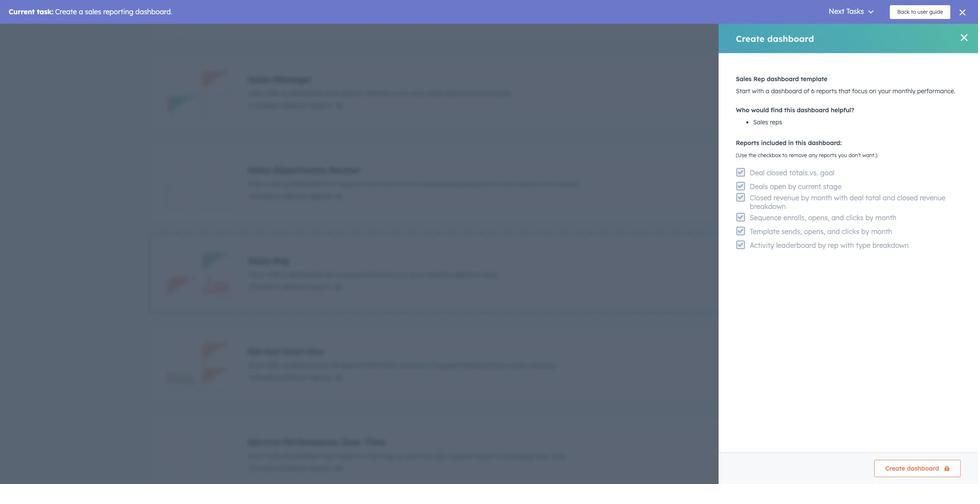Task type: describe. For each thing, give the bounding box(es) containing it.
reps
[[770, 119, 783, 126]]

0 horizontal spatial closed
[[767, 169, 788, 177]]

6 inside sales rep start with a dashboard of 6 reports that focus on your monthly performance.
[[334, 271, 338, 279]]

monthly inside sales rep start with a dashboard of 6 reports that focus on your monthly performance.
[[427, 271, 453, 279]]

dashboard inside service performance over time start with a dashboard of 8 reports that help to see how your support team is changing over time.
[[288, 452, 323, 461]]

support inside service overview start with a dashboard of 8 reports that show the kind of support requests your team receives.
[[436, 361, 462, 370]]

9 inside "sales opportunity review start with a dashboard of 9 reports that focus on the overall performance of your sales for the month."
[[334, 180, 338, 188]]

to inside service performance over time start with a dashboard of 8 reports that help to see how your support team is changing over time.
[[396, 452, 403, 461]]

reports
[[736, 139, 760, 147]]

includes 8 default reports for overview
[[248, 374, 332, 382]]

changing
[[503, 452, 534, 461]]

activity leaderboard by rep with type breakdown
[[750, 241, 909, 250]]

receives.
[[529, 361, 557, 370]]

support inside service performance over time start with a dashboard of 8 reports that help to see how your support team is changing over time.
[[450, 452, 475, 461]]

sequence enrolls, opens, and clicks by month
[[750, 214, 897, 222]]

closed inside closed revenue by month with deal total and closed revenue breakdown
[[898, 194, 918, 202]]

includes for sales manager
[[248, 101, 276, 110]]

help
[[381, 452, 395, 461]]

month for sequence enrolls, opens, and clicks by month
[[876, 214, 897, 222]]

by for month
[[802, 194, 810, 202]]

any
[[809, 152, 818, 159]]

8 inside service performance over time start with a dashboard of 8 reports that help to see how your support team is changing over time.
[[334, 452, 338, 461]]

by down total
[[866, 214, 874, 222]]

deal
[[750, 169, 765, 177]]

team inside service overview start with a dashboard of 8 reports that show the kind of support requests your team receives.
[[510, 361, 527, 370]]

focus inside the sales manager start with a dashboard of 8 reports that focus on your sales team's performance.
[[381, 89, 398, 98]]

monthly inside the sales rep dashboard template start with a dashboard of 6 reports that focus on your monthly performance.
[[893, 87, 916, 95]]

sales inside the sales manager start with a dashboard of 8 reports that focus on your sales team's performance.
[[427, 89, 443, 98]]

total
[[866, 194, 881, 202]]

month.
[[557, 180, 580, 188]]

don't
[[849, 152, 861, 159]]

requests
[[464, 361, 491, 370]]

performance. inside sales rep start with a dashboard of 6 reports that focus on your monthly performance.
[[455, 271, 499, 279]]

closed revenue by month with deal total and closed revenue breakdown
[[750, 194, 946, 211]]

of inside service performance over time start with a dashboard of 8 reports that help to see how your support team is changing over time.
[[325, 452, 332, 461]]

over
[[536, 452, 550, 461]]

on inside "sales opportunity review start with a dashboard of 9 reports that focus on the overall performance of your sales for the month."
[[400, 180, 408, 188]]

and inside closed revenue by month with deal total and closed revenue breakdown
[[883, 194, 896, 202]]

reports inside the sales rep dashboard template start with a dashboard of 6 reports that focus on your monthly performance.
[[817, 87, 837, 95]]

sales rep start with a dashboard of 6 reports that focus on your monthly performance.
[[248, 255, 499, 279]]

deals open by current stage
[[750, 183, 842, 191]]

(use
[[736, 152, 747, 159]]

template
[[801, 75, 828, 83]]

sales for sales rep
[[248, 255, 271, 266]]

overview
[[283, 346, 324, 357]]

how
[[418, 452, 432, 461]]

0 vertical spatial to
[[783, 152, 788, 159]]

on inside the sales rep dashboard template start with a dashboard of 6 reports that focus on your monthly performance.
[[870, 87, 877, 95]]

default for performance
[[284, 464, 307, 473]]

open
[[770, 183, 787, 191]]

sales opportunity review start with a dashboard of 9 reports that focus on the overall performance of your sales for the month.
[[248, 165, 580, 188]]

the right (use
[[749, 152, 757, 159]]

included
[[762, 139, 787, 147]]

opportunity
[[273, 165, 327, 175]]

a inside the sales manager start with a dashboard of 8 reports that focus on your sales team's performance.
[[282, 89, 286, 98]]

start inside the sales manager start with a dashboard of 8 reports that focus on your sales team's performance.
[[248, 89, 264, 98]]

2 vertical spatial 6
[[278, 283, 282, 291]]

8 inside the sales manager start with a dashboard of 8 reports that focus on your sales team's performance.
[[334, 89, 338, 98]]

with inside service overview start with a dashboard of 8 reports that show the kind of support requests your team receives.
[[266, 361, 280, 370]]

kind
[[412, 361, 426, 370]]

performance. inside the sales rep dashboard template start with a dashboard of 6 reports that focus on your monthly performance.
[[918, 87, 956, 95]]

would
[[752, 106, 769, 114]]

includes for service overview
[[248, 374, 276, 382]]

with inside the sales manager start with a dashboard of 8 reports that focus on your sales team's performance.
[[266, 89, 280, 98]]

by for current
[[789, 183, 797, 191]]

a inside the sales rep dashboard template start with a dashboard of 6 reports that focus on your monthly performance.
[[766, 87, 770, 95]]

8 inside service overview start with a dashboard of 8 reports that show the kind of support requests your team receives.
[[334, 361, 338, 370]]

who would find this dashboard helpful? sales reps
[[736, 106, 855, 126]]

service performance over time start with a dashboard of 8 reports that help to see how your support team is changing over time.
[[248, 437, 568, 461]]

the inside service overview start with a dashboard of 8 reports that show the kind of support requests your team receives.
[[399, 361, 410, 370]]

overall
[[423, 180, 444, 188]]

includes 6 default reports
[[248, 283, 332, 291]]

create inside button
[[886, 466, 906, 473]]

sends,
[[782, 228, 802, 236]]

0 horizontal spatial 9
[[278, 192, 281, 201]]

default for opportunity
[[283, 192, 306, 201]]

create dashboard inside button
[[886, 466, 940, 473]]

start inside sales rep start with a dashboard of 6 reports that focus on your monthly performance.
[[248, 271, 264, 279]]

reports inside service performance over time start with a dashboard of 8 reports that help to see how your support team is changing over time.
[[340, 452, 363, 461]]

your inside service overview start with a dashboard of 8 reports that show the kind of support requests your team receives.
[[493, 361, 508, 370]]

rep
[[828, 241, 839, 250]]

dashboard inside button
[[907, 466, 940, 473]]

leaderboard
[[777, 241, 816, 250]]

for
[[534, 180, 543, 188]]

opens, for sends,
[[804, 228, 826, 236]]

that inside service overview start with a dashboard of 8 reports that show the kind of support requests your team receives.
[[365, 361, 379, 370]]

with inside service performance over time start with a dashboard of 8 reports that help to see how your support team is changing over time.
[[266, 452, 280, 461]]

show
[[381, 361, 397, 370]]

breakdown inside closed revenue by month with deal total and closed revenue breakdown
[[750, 202, 786, 211]]

goal
[[821, 169, 835, 177]]

type
[[856, 241, 871, 250]]

deal
[[850, 194, 864, 202]]

template sends, opens, and clicks by month
[[750, 228, 893, 236]]

and for sequence enrolls, opens, and clicks by month
[[832, 214, 844, 222]]

in
[[789, 139, 794, 147]]

your inside "sales opportunity review start with a dashboard of 9 reports that focus on the overall performance of your sales for the month."
[[499, 180, 513, 188]]

enrolls,
[[784, 214, 807, 222]]

want.)
[[863, 152, 878, 159]]

performance
[[446, 180, 488, 188]]

with inside closed revenue by month with deal total and closed revenue breakdown
[[834, 194, 848, 202]]

clicks for template sends, opens, and clicks by month
[[842, 228, 860, 236]]

your inside sales rep start with a dashboard of 6 reports that focus on your monthly performance.
[[410, 271, 425, 279]]

vs.
[[810, 169, 819, 177]]

0 horizontal spatial create dashboard
[[736, 33, 814, 44]]

your inside the sales rep dashboard template start with a dashboard of 6 reports that focus on your monthly performance.
[[879, 87, 891, 95]]

that inside the sales rep dashboard template start with a dashboard of 6 reports that focus on your monthly performance.
[[839, 87, 851, 95]]

includes for service performance over time
[[248, 464, 276, 473]]

performance. inside the sales manager start with a dashboard of 8 reports that focus on your sales team's performance.
[[469, 89, 513, 98]]

start inside "sales opportunity review start with a dashboard of 9 reports that focus on the overall performance of your sales for the month."
[[248, 180, 264, 188]]



Task type: locate. For each thing, give the bounding box(es) containing it.
a down performance
[[282, 452, 286, 461]]

sales left team's
[[427, 89, 443, 98]]

opens, down sequence enrolls, opens, and clicks by month
[[804, 228, 826, 236]]

1 horizontal spatial closed
[[898, 194, 918, 202]]

of inside the sales manager start with a dashboard of 8 reports that focus on your sales team's performance.
[[325, 89, 332, 98]]

with inside "sales opportunity review start with a dashboard of 9 reports that focus on the overall performance of your sales for the month."
[[266, 180, 280, 188]]

(use the checkbox to remove any reports you don't want.)
[[736, 152, 878, 159]]

this for find
[[785, 106, 795, 114]]

1 horizontal spatial team
[[510, 361, 527, 370]]

a down "manager"
[[282, 89, 286, 98]]

by up type
[[862, 228, 870, 236]]

1 vertical spatial create dashboard
[[886, 466, 940, 473]]

rep inside sales rep start with a dashboard of 6 reports that focus on your monthly performance.
[[273, 255, 290, 266]]

with inside sales rep start with a dashboard of 6 reports that focus on your monthly performance.
[[266, 271, 280, 279]]

0 vertical spatial month
[[811, 194, 833, 202]]

that inside service performance over time start with a dashboard of 8 reports that help to see how your support team is changing over time.
[[365, 452, 379, 461]]

rep up would
[[754, 75, 765, 83]]

includes for sales rep
[[248, 283, 276, 291]]

1 horizontal spatial revenue
[[920, 194, 946, 202]]

includes for sales opportunity review
[[248, 192, 276, 201]]

0 horizontal spatial to
[[396, 452, 403, 461]]

3 includes from the top
[[248, 283, 276, 291]]

1 vertical spatial month
[[876, 214, 897, 222]]

that inside the sales manager start with a dashboard of 8 reports that focus on your sales team's performance.
[[365, 89, 379, 98]]

reports
[[817, 87, 837, 95], [340, 89, 363, 98], [309, 101, 332, 110], [819, 152, 837, 159], [340, 180, 363, 188], [308, 192, 332, 201], [340, 271, 363, 279], [308, 283, 332, 291], [340, 361, 363, 370], [309, 374, 332, 382], [340, 452, 363, 461], [309, 464, 332, 473]]

by left rep
[[818, 241, 826, 250]]

0 vertical spatial create dashboard
[[736, 33, 814, 44]]

sales left "manager"
[[248, 74, 271, 85]]

sales rep dashboard template start with a dashboard of 6 reports that focus on your monthly performance.
[[736, 75, 956, 95]]

0 vertical spatial sales
[[427, 89, 443, 98]]

0 horizontal spatial rep
[[273, 255, 290, 266]]

service for service performance over time
[[248, 437, 280, 448]]

sales up includes 9 default reports
[[248, 165, 271, 175]]

over
[[341, 437, 362, 448]]

review
[[329, 165, 360, 175]]

closed right total
[[898, 194, 918, 202]]

your inside service performance over time start with a dashboard of 8 reports that help to see how your support team is changing over time.
[[433, 452, 448, 461]]

6 inside the sales rep dashboard template start with a dashboard of 6 reports that focus on your monthly performance.
[[812, 87, 815, 95]]

clicks
[[846, 214, 864, 222], [842, 228, 860, 236]]

sales manager start with a dashboard of 8 reports that focus on your sales team's performance.
[[248, 74, 513, 98]]

1 vertical spatial create
[[886, 466, 906, 473]]

time.
[[552, 452, 568, 461]]

9 down review
[[334, 180, 338, 188]]

checkbox
[[758, 152, 781, 159]]

deal closed totals vs. goal
[[750, 169, 835, 177]]

a up would
[[766, 87, 770, 95]]

and down closed revenue by month with deal total and closed revenue breakdown
[[832, 214, 844, 222]]

by inside closed revenue by month with deal total and closed revenue breakdown
[[802, 194, 810, 202]]

1 vertical spatial clicks
[[842, 228, 860, 236]]

1 horizontal spatial 9
[[334, 180, 338, 188]]

1 horizontal spatial create
[[886, 466, 906, 473]]

9 down opportunity
[[278, 192, 281, 201]]

focus inside the sales rep dashboard template start with a dashboard of 6 reports that focus on your monthly performance.
[[853, 87, 868, 95]]

1 horizontal spatial this
[[796, 139, 807, 147]]

sales for sales manager
[[248, 74, 271, 85]]

template
[[750, 228, 780, 236]]

start
[[736, 87, 751, 95], [248, 89, 264, 98], [248, 180, 264, 188], [248, 271, 264, 279], [248, 361, 264, 370], [248, 452, 264, 461]]

you
[[839, 152, 848, 159]]

2 horizontal spatial 6
[[812, 87, 815, 95]]

close image
[[961, 34, 968, 41]]

1 vertical spatial closed
[[898, 194, 918, 202]]

1 vertical spatial team
[[477, 452, 494, 461]]

time
[[365, 437, 386, 448]]

0 vertical spatial support
[[436, 361, 462, 370]]

this for in
[[796, 139, 807, 147]]

4 includes from the top
[[248, 374, 276, 382]]

closed up open
[[767, 169, 788, 177]]

sequence
[[750, 214, 782, 222]]

sales left for
[[515, 180, 532, 188]]

None checkbox
[[151, 235, 939, 312], [151, 417, 939, 485], [151, 235, 939, 312], [151, 417, 939, 485]]

see
[[405, 452, 416, 461]]

1 horizontal spatial breakdown
[[873, 241, 909, 250]]

2 vertical spatial and
[[828, 228, 840, 236]]

0 horizontal spatial create
[[736, 33, 765, 44]]

0 horizontal spatial 6
[[278, 283, 282, 291]]

2 service from the top
[[248, 437, 280, 448]]

default for manager
[[284, 101, 307, 110]]

breakdown right type
[[873, 241, 909, 250]]

a up "includes 6 default reports" on the left bottom of page
[[282, 271, 286, 279]]

includes 8 default reports
[[248, 101, 332, 110], [248, 374, 332, 382], [248, 464, 332, 473]]

performance
[[283, 437, 339, 448]]

find
[[771, 106, 783, 114]]

support left requests
[[436, 361, 462, 370]]

this inside the who would find this dashboard helpful? sales reps
[[785, 106, 795, 114]]

team inside service performance over time start with a dashboard of 8 reports that help to see how your support team is changing over time.
[[477, 452, 494, 461]]

manager
[[273, 74, 312, 85]]

month inside closed revenue by month with deal total and closed revenue breakdown
[[811, 194, 833, 202]]

stage
[[824, 183, 842, 191]]

0 vertical spatial team
[[510, 361, 527, 370]]

the left the overall
[[410, 180, 421, 188]]

2 includes from the top
[[248, 192, 276, 201]]

0 vertical spatial opens,
[[809, 214, 830, 222]]

0 vertical spatial monthly
[[893, 87, 916, 95]]

that
[[839, 87, 851, 95], [365, 89, 379, 98], [365, 180, 379, 188], [365, 271, 379, 279], [365, 361, 379, 370], [365, 452, 379, 461]]

breakdown up sequence
[[750, 202, 786, 211]]

reports inside service overview start with a dashboard of 8 reports that show the kind of support requests your team receives.
[[340, 361, 363, 370]]

rep for sales rep dashboard template start with a dashboard of 6 reports that focus on your monthly performance.
[[754, 75, 765, 83]]

1 vertical spatial and
[[832, 214, 844, 222]]

0 horizontal spatial this
[[785, 106, 795, 114]]

a up includes 9 default reports
[[282, 180, 286, 188]]

default
[[284, 101, 307, 110], [283, 192, 306, 201], [284, 283, 307, 291], [284, 374, 307, 382], [284, 464, 307, 473]]

who
[[736, 106, 750, 114]]

sales inside sales rep start with a dashboard of 6 reports that focus on your monthly performance.
[[248, 255, 271, 266]]

a
[[766, 87, 770, 95], [282, 89, 286, 98], [282, 180, 286, 188], [282, 271, 286, 279], [282, 361, 286, 370], [282, 452, 286, 461]]

service for service overview
[[248, 346, 280, 357]]

includes 8 default reports down the overview
[[248, 374, 332, 382]]

that inside "sales opportunity review start with a dashboard of 9 reports that focus on the overall performance of your sales for the month."
[[365, 180, 379, 188]]

a inside sales rep start with a dashboard of 6 reports that focus on your monthly performance.
[[282, 271, 286, 279]]

0 vertical spatial includes 8 default reports
[[248, 101, 332, 110]]

the left kind
[[399, 361, 410, 370]]

service inside service overview start with a dashboard of 8 reports that show the kind of support requests your team receives.
[[248, 346, 280, 357]]

sales up "who"
[[736, 75, 752, 83]]

0 vertical spatial service
[[248, 346, 280, 357]]

rep inside the sales rep dashboard template start with a dashboard of 6 reports that focus on your monthly performance.
[[754, 75, 765, 83]]

reports inside "sales opportunity review start with a dashboard of 9 reports that focus on the overall performance of your sales for the month."
[[340, 180, 363, 188]]

and
[[883, 194, 896, 202], [832, 214, 844, 222], [828, 228, 840, 236]]

1 revenue from the left
[[774, 194, 800, 202]]

8
[[334, 89, 338, 98], [278, 101, 282, 110], [334, 361, 338, 370], [278, 374, 282, 382], [334, 452, 338, 461], [278, 464, 282, 473]]

includes 8 default reports for manager
[[248, 101, 332, 110]]

1 vertical spatial this
[[796, 139, 807, 147]]

sales down would
[[754, 119, 769, 126]]

dashboard inside the who would find this dashboard helpful? sales reps
[[797, 106, 829, 114]]

clicks up type
[[842, 228, 860, 236]]

2 vertical spatial includes 8 default reports
[[248, 464, 332, 473]]

remove
[[789, 152, 808, 159]]

focus inside "sales opportunity review start with a dashboard of 9 reports that focus on the overall performance of your sales for the month."
[[381, 180, 398, 188]]

by down deal closed totals vs. goal
[[789, 183, 797, 191]]

service inside service performance over time start with a dashboard of 8 reports that help to see how your support team is changing over time.
[[248, 437, 280, 448]]

0 vertical spatial closed
[[767, 169, 788, 177]]

1 vertical spatial 9
[[278, 192, 281, 201]]

1 horizontal spatial monthly
[[893, 87, 916, 95]]

start inside service overview start with a dashboard of 8 reports that show the kind of support requests your team receives.
[[248, 361, 264, 370]]

1 horizontal spatial 6
[[334, 271, 338, 279]]

includes 8 default reports down performance
[[248, 464, 332, 473]]

on inside the sales manager start with a dashboard of 8 reports that focus on your sales team's performance.
[[400, 89, 409, 98]]

includes 8 default reports down "manager"
[[248, 101, 332, 110]]

1 vertical spatial includes 8 default reports
[[248, 374, 332, 382]]

service overview start with a dashboard of 8 reports that show the kind of support requests your team receives.
[[248, 346, 557, 370]]

default for rep
[[284, 283, 307, 291]]

service
[[248, 346, 280, 357], [248, 437, 280, 448]]

sales inside "sales opportunity review start with a dashboard of 9 reports that focus on the overall performance of your sales for the month."
[[248, 165, 271, 175]]

1 horizontal spatial sales
[[515, 180, 532, 188]]

dashboard
[[768, 33, 814, 44], [767, 75, 799, 83], [771, 87, 802, 95], [288, 89, 323, 98], [797, 106, 829, 114], [288, 180, 323, 188], [288, 271, 323, 279], [288, 361, 323, 370], [288, 452, 323, 461], [907, 466, 940, 473]]

1 horizontal spatial create dashboard
[[886, 466, 940, 473]]

0 vertical spatial this
[[785, 106, 795, 114]]

includes 8 default reports for performance
[[248, 464, 332, 473]]

0 horizontal spatial breakdown
[[750, 202, 786, 211]]

helpful?
[[831, 106, 855, 114]]

default for overview
[[284, 374, 307, 382]]

clicks for sequence enrolls, opens, and clicks by month
[[846, 214, 864, 222]]

opens,
[[809, 214, 830, 222], [804, 228, 826, 236]]

0 horizontal spatial sales
[[427, 89, 443, 98]]

this right find
[[785, 106, 795, 114]]

reports inside the sales manager start with a dashboard of 8 reports that focus on your sales team's performance.
[[340, 89, 363, 98]]

0 vertical spatial rep
[[754, 75, 765, 83]]

sales inside the sales manager start with a dashboard of 8 reports that focus on your sales team's performance.
[[248, 74, 271, 85]]

to left see
[[396, 452, 403, 461]]

1 vertical spatial sales
[[515, 180, 532, 188]]

reports inside sales rep start with a dashboard of 6 reports that focus on your monthly performance.
[[340, 271, 363, 279]]

dashboard inside service overview start with a dashboard of 8 reports that show the kind of support requests your team receives.
[[288, 361, 323, 370]]

rep for sales rep start with a dashboard of 6 reports that focus on your monthly performance.
[[273, 255, 290, 266]]

sales up "includes 6 default reports" on the left bottom of page
[[248, 255, 271, 266]]

0 vertical spatial and
[[883, 194, 896, 202]]

reports included in this dashboard:
[[736, 139, 842, 147]]

a inside "sales opportunity review start with a dashboard of 9 reports that focus on the overall performance of your sales for the month."
[[282, 180, 286, 188]]

2 vertical spatial month
[[872, 228, 893, 236]]

1 vertical spatial 6
[[334, 271, 338, 279]]

team left is
[[477, 452, 494, 461]]

performance.
[[918, 87, 956, 95], [469, 89, 513, 98], [455, 271, 499, 279]]

your inside the sales manager start with a dashboard of 8 reports that focus on your sales team's performance.
[[411, 89, 425, 98]]

0 horizontal spatial revenue
[[774, 194, 800, 202]]

0 horizontal spatial monthly
[[427, 271, 453, 279]]

rep up "includes 6 default reports" on the left bottom of page
[[273, 255, 290, 266]]

and for template sends, opens, and clicks by month
[[828, 228, 840, 236]]

dashboard:
[[808, 139, 842, 147]]

None checkbox
[[151, 0, 939, 40], [151, 54, 939, 131], [151, 145, 939, 222], [151, 326, 939, 403], [151, 0, 939, 40], [151, 54, 939, 131], [151, 145, 939, 222], [151, 326, 939, 403]]

this right in
[[796, 139, 807, 147]]

the right for
[[545, 180, 555, 188]]

3 includes 8 default reports from the top
[[248, 464, 332, 473]]

1 vertical spatial breakdown
[[873, 241, 909, 250]]

start inside the sales rep dashboard template start with a dashboard of 6 reports that focus on your monthly performance.
[[736, 87, 751, 95]]

1 vertical spatial monthly
[[427, 271, 453, 279]]

month
[[811, 194, 833, 202], [876, 214, 897, 222], [872, 228, 893, 236]]

sales inside "sales opportunity review start with a dashboard of 9 reports that focus on the overall performance of your sales for the month."
[[515, 180, 532, 188]]

team's
[[445, 89, 467, 98]]

to down reports included in this dashboard:
[[783, 152, 788, 159]]

1 vertical spatial to
[[396, 452, 403, 461]]

sales
[[427, 89, 443, 98], [515, 180, 532, 188]]

6
[[812, 87, 815, 95], [334, 271, 338, 279], [278, 283, 282, 291]]

opens, for enrolls,
[[809, 214, 830, 222]]

create dashboard
[[736, 33, 814, 44], [886, 466, 940, 473]]

1 service from the top
[[248, 346, 280, 357]]

1 vertical spatial opens,
[[804, 228, 826, 236]]

to
[[783, 152, 788, 159], [396, 452, 403, 461]]

focus inside sales rep start with a dashboard of 6 reports that focus on your monthly performance.
[[381, 271, 398, 279]]

monthly
[[893, 87, 916, 95], [427, 271, 453, 279]]

support
[[436, 361, 462, 370], [450, 452, 475, 461]]

by for rep
[[818, 241, 826, 250]]

1 horizontal spatial rep
[[754, 75, 765, 83]]

start inside service performance over time start with a dashboard of 8 reports that help to see how your support team is changing over time.
[[248, 452, 264, 461]]

2 revenue from the left
[[920, 194, 946, 202]]

and right total
[[883, 194, 896, 202]]

with inside the sales rep dashboard template start with a dashboard of 6 reports that focus on your monthly performance.
[[752, 87, 764, 95]]

on inside sales rep start with a dashboard of 6 reports that focus on your monthly performance.
[[400, 271, 409, 279]]

closed
[[767, 169, 788, 177], [898, 194, 918, 202]]

your
[[879, 87, 891, 95], [411, 89, 425, 98], [499, 180, 513, 188], [410, 271, 425, 279], [493, 361, 508, 370], [433, 452, 448, 461]]

deals
[[750, 183, 768, 191]]

closed
[[750, 194, 772, 202]]

0 vertical spatial clicks
[[846, 214, 864, 222]]

1 vertical spatial rep
[[273, 255, 290, 266]]

dashboard inside the sales manager start with a dashboard of 8 reports that focus on your sales team's performance.
[[288, 89, 323, 98]]

breakdown
[[750, 202, 786, 211], [873, 241, 909, 250]]

and up rep
[[828, 228, 840, 236]]

sales inside the sales rep dashboard template start with a dashboard of 6 reports that focus on your monthly performance.
[[736, 75, 752, 83]]

opens, up the template sends, opens, and clicks by month
[[809, 214, 830, 222]]

0 vertical spatial 6
[[812, 87, 815, 95]]

0 vertical spatial breakdown
[[750, 202, 786, 211]]

1 vertical spatial support
[[450, 452, 475, 461]]

with
[[752, 87, 764, 95], [266, 89, 280, 98], [266, 180, 280, 188], [834, 194, 848, 202], [841, 241, 855, 250], [266, 271, 280, 279], [266, 361, 280, 370], [266, 452, 280, 461]]

5 includes from the top
[[248, 464, 276, 473]]

of inside sales rep start with a dashboard of 6 reports that focus on your monthly performance.
[[325, 271, 332, 279]]

1 horizontal spatial to
[[783, 152, 788, 159]]

clicks down closed revenue by month with deal total and closed revenue breakdown
[[846, 214, 864, 222]]

month for template sends, opens, and clicks by month
[[872, 228, 893, 236]]

9
[[334, 180, 338, 188], [278, 192, 281, 201]]

team left "receives."
[[510, 361, 527, 370]]

1 includes from the top
[[248, 101, 276, 110]]

1 vertical spatial service
[[248, 437, 280, 448]]

activity
[[750, 241, 775, 250]]

0 vertical spatial 9
[[334, 180, 338, 188]]

0 horizontal spatial team
[[477, 452, 494, 461]]

of inside the sales rep dashboard template start with a dashboard of 6 reports that focus on your monthly performance.
[[804, 87, 810, 95]]

rep
[[754, 75, 765, 83], [273, 255, 290, 266]]

a down the overview
[[282, 361, 286, 370]]

dashboard inside "sales opportunity review start with a dashboard of 9 reports that focus on the overall performance of your sales for the month."
[[288, 180, 323, 188]]

is
[[496, 452, 501, 461]]

by down current
[[802, 194, 810, 202]]

2 includes 8 default reports from the top
[[248, 374, 332, 382]]

that inside sales rep start with a dashboard of 6 reports that focus on your monthly performance.
[[365, 271, 379, 279]]

current
[[799, 183, 822, 191]]

sales inside the who would find this dashboard helpful? sales reps
[[754, 119, 769, 126]]

revenue
[[774, 194, 800, 202], [920, 194, 946, 202]]

dashboard inside sales rep start with a dashboard of 6 reports that focus on your monthly performance.
[[288, 271, 323, 279]]

create
[[736, 33, 765, 44], [886, 466, 906, 473]]

support left is
[[450, 452, 475, 461]]

sales for sales opportunity review
[[248, 165, 271, 175]]

1 includes 8 default reports from the top
[[248, 101, 332, 110]]

0 vertical spatial create
[[736, 33, 765, 44]]

this
[[785, 106, 795, 114], [796, 139, 807, 147]]

totals
[[790, 169, 808, 177]]

a inside service overview start with a dashboard of 8 reports that show the kind of support requests your team receives.
[[282, 361, 286, 370]]

includes 9 default reports
[[248, 192, 332, 201]]

focus
[[853, 87, 868, 95], [381, 89, 398, 98], [381, 180, 398, 188], [381, 271, 398, 279]]

create dashboard button
[[875, 461, 961, 478]]

a inside service performance over time start with a dashboard of 8 reports that help to see how your support team is changing over time.
[[282, 452, 286, 461]]



Task type: vqa. For each thing, say whether or not it's contained in the screenshot.
the right team
yes



